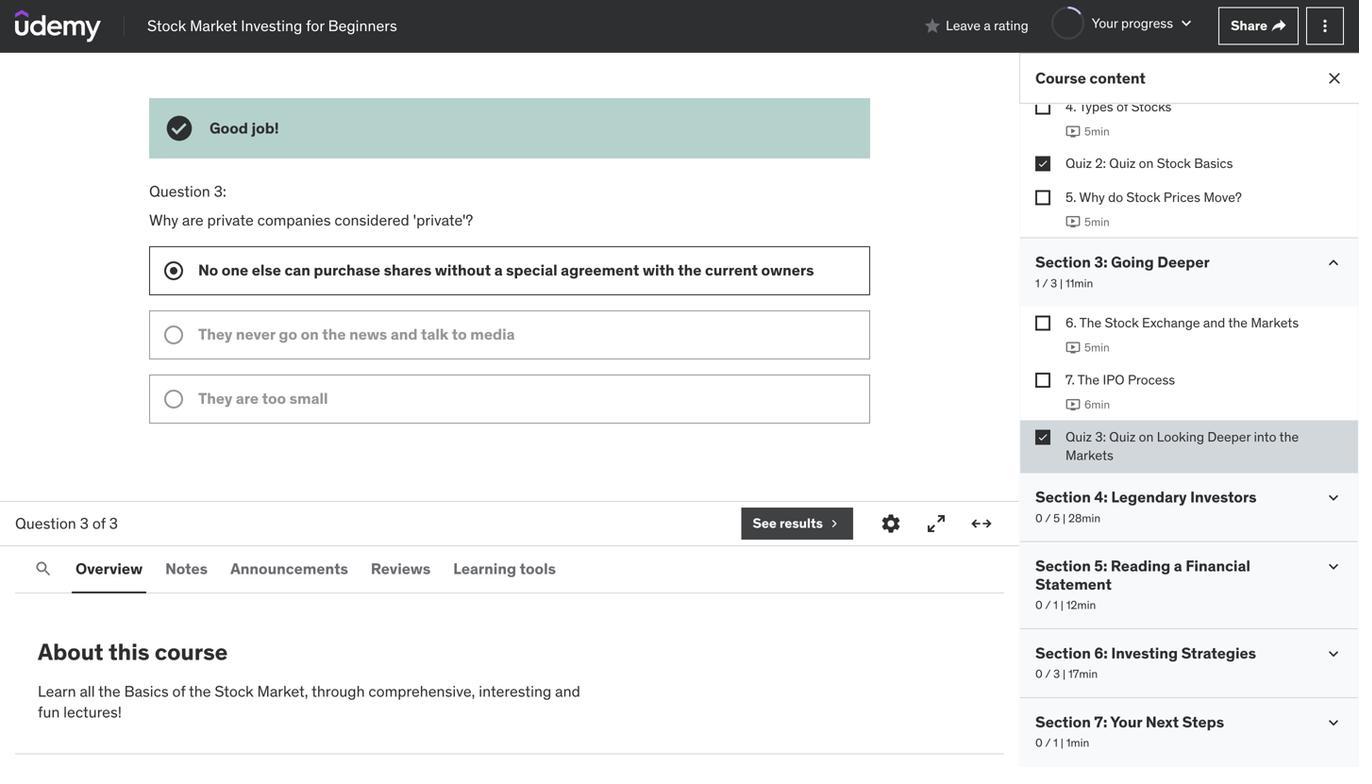 Task type: locate. For each thing, give the bounding box(es) containing it.
| left 11min
[[1060, 276, 1063, 291]]

| inside section 6: investing strategies 0 / 3 | 17min
[[1063, 667, 1066, 682]]

| for section 6: investing strategies
[[1063, 667, 1066, 682]]

3:
[[214, 182, 226, 201], [1095, 253, 1108, 272], [1096, 429, 1106, 446]]

3 section from the top
[[1036, 557, 1091, 576]]

0 down statement
[[1036, 598, 1043, 613]]

on for looking
[[1139, 429, 1154, 446]]

settings image
[[880, 513, 903, 535]]

1 horizontal spatial small image
[[1177, 14, 1196, 33]]

1 vertical spatial of
[[92, 514, 106, 533]]

on left looking
[[1139, 429, 1154, 446]]

0 horizontal spatial small image
[[924, 17, 942, 35]]

0 inside section 5: reading a financial statement 0 / 1 | 12min
[[1036, 598, 1043, 613]]

2 vertical spatial of
[[172, 682, 185, 701]]

3: down 6min
[[1096, 429, 1106, 446]]

2 vertical spatial 1
[[1054, 736, 1058, 751]]

small image for section 6: investing strategies
[[1325, 645, 1344, 664]]

legendary
[[1112, 488, 1187, 507]]

why right 5.
[[1080, 189, 1105, 206]]

0 vertical spatial question
[[149, 182, 210, 201]]

/ for section 4: legendary investors
[[1045, 511, 1051, 526]]

section inside section 3: going deeper 1 / 3 | 11min
[[1036, 253, 1091, 272]]

5 section from the top
[[1036, 713, 1091, 732]]

stock inside learn all the basics of the stock market, through comprehensive, interesting and fun lectures!
[[215, 682, 254, 701]]

and inside sidebar element
[[1204, 315, 1226, 332]]

5
[[1054, 511, 1060, 526]]

on inside quiz 3: quiz on looking deeper into the markets
[[1139, 429, 1154, 446]]

0 vertical spatial markets
[[1251, 315, 1299, 332]]

are inside question 3: why are private companies considered 'private'?
[[182, 210, 204, 230]]

section for section 5: reading a financial statement
[[1036, 557, 1091, 576]]

no one else can purchase shares without a special agreement with the current owners
[[198, 260, 814, 280]]

the right into
[[1280, 429, 1299, 446]]

xsmall image left 6.
[[1036, 316, 1051, 331]]

2 they from the top
[[198, 389, 233, 408]]

small image inside the leave a rating button
[[924, 17, 942, 35]]

investors
[[1191, 488, 1257, 507]]

your left progress
[[1092, 14, 1118, 31]]

of inside sidebar element
[[1117, 98, 1128, 115]]

2 0 from the top
[[1036, 598, 1043, 613]]

and right 'exchange'
[[1204, 315, 1226, 332]]

/ inside section 5: reading a financial statement 0 / 1 | 12min
[[1045, 598, 1051, 613]]

| left 1min
[[1061, 736, 1064, 751]]

1 horizontal spatial basics
[[1195, 155, 1233, 172]]

0 left 17min
[[1036, 667, 1043, 682]]

1 vertical spatial basics
[[124, 682, 169, 701]]

1
[[1036, 276, 1040, 291], [1054, 598, 1058, 613], [1054, 736, 1058, 751]]

1 horizontal spatial question
[[149, 182, 210, 201]]

5min right play the stock exchange and the markets image at the right
[[1085, 341, 1110, 355]]

0 horizontal spatial are
[[182, 210, 204, 230]]

2 vertical spatial a
[[1174, 557, 1183, 576]]

deeper left into
[[1208, 429, 1251, 446]]

can
[[285, 260, 310, 280]]

reading
[[1111, 557, 1171, 576]]

/ inside section 7: your next steps 0 / 1 | 1min
[[1045, 736, 1051, 751]]

of down course
[[172, 682, 185, 701]]

the right with
[[678, 260, 702, 280]]

share
[[1231, 17, 1268, 34]]

| inside the section 4: legendary investors 0 / 5 | 28min
[[1063, 511, 1066, 526]]

5min right "play why do stock prices move?" image
[[1085, 215, 1110, 229]]

section 3: going deeper 1 / 3 | 11min
[[1036, 253, 1210, 291]]

section up 17min
[[1036, 644, 1091, 663]]

section for section 4: legendary investors
[[1036, 488, 1091, 507]]

1 vertical spatial deeper
[[1208, 429, 1251, 446]]

exchange
[[1142, 315, 1201, 332]]

1 horizontal spatial a
[[984, 17, 991, 34]]

0 horizontal spatial basics
[[124, 682, 169, 701]]

0 vertical spatial deeper
[[1158, 253, 1210, 272]]

they
[[198, 325, 233, 344], [198, 389, 233, 408]]

question up search image
[[15, 514, 76, 533]]

stock market investing for beginners link
[[147, 15, 397, 37]]

5min for types
[[1085, 124, 1110, 139]]

quiz down play the ipo process image on the bottom of page
[[1066, 429, 1092, 446]]

| left the 12min
[[1061, 598, 1064, 613]]

1 vertical spatial the
[[1078, 372, 1100, 389]]

5min for why
[[1085, 215, 1110, 229]]

1 horizontal spatial are
[[236, 389, 259, 408]]

1 vertical spatial they
[[198, 389, 233, 408]]

section up 5
[[1036, 488, 1091, 507]]

sidebar element
[[1020, 0, 1360, 768]]

close course content sidebar image
[[1326, 69, 1344, 88]]

5.
[[1066, 189, 1077, 206]]

3 small image from the top
[[1325, 645, 1344, 664]]

4:
[[1095, 488, 1108, 507]]

a left "special"
[[494, 260, 503, 280]]

the
[[1080, 315, 1102, 332], [1078, 372, 1100, 389]]

0 vertical spatial 5min
[[1085, 124, 1110, 139]]

3 0 from the top
[[1036, 667, 1043, 682]]

1 vertical spatial markets
[[1066, 447, 1114, 464]]

5min right play types of stocks icon on the right of page
[[1085, 124, 1110, 139]]

and inside learn all the basics of the stock market, through comprehensive, interesting and fun lectures!
[[555, 682, 581, 701]]

1 vertical spatial 1
[[1054, 598, 1058, 613]]

'private'?
[[413, 210, 473, 230]]

| right 5
[[1063, 511, 1066, 526]]

1 vertical spatial a
[[494, 260, 503, 280]]

0 horizontal spatial question
[[15, 514, 76, 533]]

progress
[[1122, 14, 1174, 31]]

media
[[470, 325, 515, 344]]

xsmall image
[[1272, 18, 1287, 34], [1036, 99, 1051, 114], [1036, 156, 1051, 172], [1036, 190, 1051, 205], [1036, 373, 1051, 388], [1036, 430, 1051, 445]]

0 vertical spatial 1
[[1036, 276, 1040, 291]]

/ inside section 6: investing strategies 0 / 3 | 17min
[[1045, 667, 1051, 682]]

shares
[[384, 260, 432, 280]]

1 inside section 7: your next steps 0 / 1 | 1min
[[1054, 736, 1058, 751]]

0 horizontal spatial why
[[149, 210, 179, 230]]

and right interesting
[[555, 682, 581, 701]]

they are too small
[[198, 389, 328, 408]]

why
[[1080, 189, 1105, 206], [149, 210, 179, 230]]

3: left going on the top right of the page
[[1095, 253, 1108, 272]]

0
[[1036, 511, 1043, 526], [1036, 598, 1043, 613], [1036, 667, 1043, 682], [1036, 736, 1043, 751]]

| left 17min
[[1063, 667, 1066, 682]]

they left the too
[[198, 389, 233, 408]]

2 vertical spatial 5min
[[1085, 341, 1110, 355]]

4 0 from the top
[[1036, 736, 1043, 751]]

0 vertical spatial on
[[1139, 155, 1154, 172]]

on up 5. why do stock prices move?
[[1139, 155, 1154, 172]]

0 left 1min
[[1036, 736, 1043, 751]]

0 vertical spatial a
[[984, 17, 991, 34]]

special
[[506, 260, 558, 280]]

0 horizontal spatial markets
[[1066, 447, 1114, 464]]

3: for quiz
[[1096, 429, 1106, 446]]

0 vertical spatial they
[[198, 325, 233, 344]]

5min
[[1085, 124, 1110, 139], [1085, 215, 1110, 229], [1085, 341, 1110, 355]]

course content
[[1036, 68, 1146, 88]]

| for section 4: legendary investors
[[1063, 511, 1066, 526]]

1 they from the top
[[198, 325, 233, 344]]

notes button
[[162, 547, 212, 592]]

1 horizontal spatial why
[[1080, 189, 1105, 206]]

of up overview
[[92, 514, 106, 533]]

for
[[306, 16, 325, 35]]

they for they never go on the news and talk to media
[[198, 325, 233, 344]]

on inside group
[[301, 325, 319, 344]]

are left the too
[[236, 389, 259, 408]]

stock left market,
[[215, 682, 254, 701]]

3: up private
[[214, 182, 226, 201]]

small image for section 4: legendary investors
[[1325, 489, 1344, 508]]

on for the
[[301, 325, 319, 344]]

they left never
[[198, 325, 233, 344]]

1 0 from the top
[[1036, 511, 1043, 526]]

a
[[984, 17, 991, 34], [494, 260, 503, 280], [1174, 557, 1183, 576]]

ipo
[[1103, 372, 1125, 389]]

1 vertical spatial on
[[301, 325, 319, 344]]

markets
[[1251, 315, 1299, 332], [1066, 447, 1114, 464]]

quiz left 2:
[[1066, 155, 1092, 172]]

investing inside section 6: investing strategies 0 / 3 | 17min
[[1112, 644, 1178, 663]]

the right 7.
[[1078, 372, 1100, 389]]

2 horizontal spatial of
[[1117, 98, 1128, 115]]

1 vertical spatial your
[[1111, 713, 1143, 732]]

1 vertical spatial investing
[[1112, 644, 1178, 663]]

and left talk
[[391, 325, 418, 344]]

1 left 11min
[[1036, 276, 1040, 291]]

the inside quiz 3: quiz on looking deeper into the markets
[[1280, 429, 1299, 446]]

xsmall image inside see results button
[[827, 516, 842, 532]]

section inside the section 4: legendary investors 0 / 5 | 28min
[[1036, 488, 1091, 507]]

0 vertical spatial xsmall image
[[1036, 316, 1051, 331]]

2 horizontal spatial and
[[1204, 315, 1226, 332]]

/ left 17min
[[1045, 667, 1051, 682]]

2 horizontal spatial a
[[1174, 557, 1183, 576]]

2 vertical spatial on
[[1139, 429, 1154, 446]]

0 horizontal spatial a
[[494, 260, 503, 280]]

are left private
[[182, 210, 204, 230]]

3 inside section 3: going deeper 1 / 3 | 11min
[[1051, 276, 1058, 291]]

0 vertical spatial 3:
[[214, 182, 226, 201]]

/ for section 6: investing strategies
[[1045, 667, 1051, 682]]

the right 'all'
[[98, 682, 121, 701]]

through
[[312, 682, 365, 701]]

they for they are too small
[[198, 389, 233, 408]]

/ left 11min
[[1043, 276, 1048, 291]]

xsmall image
[[1036, 316, 1051, 331], [827, 516, 842, 532]]

investing
[[241, 16, 302, 35], [1112, 644, 1178, 663]]

0 inside section 6: investing strategies 0 / 3 | 17min
[[1036, 667, 1043, 682]]

3: for section
[[1095, 253, 1108, 272]]

quiz
[[1066, 155, 1092, 172], [1110, 155, 1136, 172], [1066, 429, 1092, 446], [1110, 429, 1136, 446]]

1 vertical spatial why
[[149, 210, 179, 230]]

3: inside section 3: going deeper 1 / 3 | 11min
[[1095, 253, 1108, 272]]

a inside section 5: reading a financial statement 0 / 1 | 12min
[[1174, 557, 1183, 576]]

/
[[1043, 276, 1048, 291], [1045, 511, 1051, 526], [1045, 598, 1051, 613], [1045, 667, 1051, 682], [1045, 736, 1051, 751]]

| inside section 5: reading a financial statement 0 / 1 | 12min
[[1061, 598, 1064, 613]]

3 inside section 6: investing strategies 0 / 3 | 17min
[[1054, 667, 1060, 682]]

basics up move?
[[1195, 155, 1233, 172]]

3
[[1051, 276, 1058, 291], [80, 514, 89, 533], [109, 514, 118, 533], [1054, 667, 1060, 682]]

1 horizontal spatial investing
[[1112, 644, 1178, 663]]

the right 6.
[[1080, 315, 1102, 332]]

0 horizontal spatial investing
[[241, 16, 302, 35]]

1 left the 12min
[[1054, 598, 1058, 613]]

2 small image from the top
[[1325, 489, 1344, 508]]

on right go
[[301, 325, 319, 344]]

stock market investing for beginners
[[147, 16, 397, 35]]

2 section from the top
[[1036, 488, 1091, 507]]

leave
[[946, 17, 981, 34]]

reviews
[[371, 559, 431, 579]]

/ left 5
[[1045, 511, 1051, 526]]

3: inside question 3: why are private companies considered 'private'?
[[214, 182, 226, 201]]

investing inside stock market investing for beginners link
[[241, 16, 302, 35]]

share button
[[1219, 7, 1299, 45]]

section up 1min
[[1036, 713, 1091, 732]]

1 vertical spatial xsmall image
[[827, 516, 842, 532]]

deeper right going on the top right of the page
[[1158, 253, 1210, 272]]

section 3: going deeper button
[[1036, 253, 1210, 272]]

0 vertical spatial basics
[[1195, 155, 1233, 172]]

of for 3
[[92, 514, 106, 533]]

basics inside learn all the basics of the stock market, through comprehensive, interesting and fun lectures!
[[124, 682, 169, 701]]

on for stock
[[1139, 155, 1154, 172]]

xsmall image right results at the bottom of page
[[827, 516, 842, 532]]

4 section from the top
[[1036, 644, 1091, 663]]

0 left 5
[[1036, 511, 1043, 526]]

and inside why are private companies considered 'private'? group
[[391, 325, 418, 344]]

announcements button
[[227, 547, 352, 592]]

investing right 6: on the bottom right
[[1112, 644, 1178, 663]]

/ inside section 3: going deeper 1 / 3 | 11min
[[1043, 276, 1048, 291]]

section
[[1036, 253, 1091, 272], [1036, 488, 1091, 507], [1036, 557, 1091, 576], [1036, 644, 1091, 663], [1036, 713, 1091, 732]]

| inside section 3: going deeper 1 / 3 | 11min
[[1060, 276, 1063, 291]]

play the stock exchange and the markets image
[[1066, 340, 1081, 356]]

1 5min from the top
[[1085, 124, 1110, 139]]

0 horizontal spatial and
[[391, 325, 418, 344]]

quiz right 2:
[[1110, 155, 1136, 172]]

small image
[[1325, 254, 1344, 273], [1325, 489, 1344, 508], [1325, 645, 1344, 664], [1325, 714, 1344, 732]]

0 horizontal spatial of
[[92, 514, 106, 533]]

owners
[[762, 260, 814, 280]]

steps
[[1183, 713, 1225, 732]]

1 horizontal spatial xsmall image
[[1036, 316, 1051, 331]]

a right reading
[[1174, 557, 1183, 576]]

3 5min from the top
[[1085, 341, 1110, 355]]

section 6: investing strategies 0 / 3 | 17min
[[1036, 644, 1257, 682]]

0 horizontal spatial xsmall image
[[827, 516, 842, 532]]

0 vertical spatial the
[[1080, 315, 1102, 332]]

stock up prices
[[1157, 155, 1191, 172]]

6.
[[1066, 315, 1077, 332]]

of right types
[[1117, 98, 1128, 115]]

1 vertical spatial are
[[236, 389, 259, 408]]

why left private
[[149, 210, 179, 230]]

1 left 1min
[[1054, 736, 1058, 751]]

the left news
[[322, 325, 346, 344]]

section inside section 7: your next steps 0 / 1 | 1min
[[1036, 713, 1091, 732]]

1 small image from the top
[[1325, 254, 1344, 273]]

1 vertical spatial 3:
[[1095, 253, 1108, 272]]

0 vertical spatial of
[[1117, 98, 1128, 115]]

financial
[[1186, 557, 1251, 576]]

do
[[1109, 189, 1124, 206]]

the
[[678, 260, 702, 280], [1229, 315, 1248, 332], [322, 325, 346, 344], [1280, 429, 1299, 446], [98, 682, 121, 701], [189, 682, 211, 701]]

a left "rating"
[[984, 17, 991, 34]]

0 vertical spatial why
[[1080, 189, 1105, 206]]

2 5min from the top
[[1085, 215, 1110, 229]]

section inside section 5: reading a financial statement 0 / 1 | 12min
[[1036, 557, 1091, 576]]

1 vertical spatial 5min
[[1085, 215, 1110, 229]]

question inside question 3: why are private companies considered 'private'?
[[149, 182, 210, 201]]

1 horizontal spatial and
[[555, 682, 581, 701]]

2 vertical spatial 3:
[[1096, 429, 1106, 446]]

stock left market
[[147, 16, 186, 35]]

/ inside the section 4: legendary investors 0 / 5 | 28min
[[1045, 511, 1051, 526]]

market,
[[257, 682, 308, 701]]

/ down statement
[[1045, 598, 1051, 613]]

question up private
[[149, 182, 210, 201]]

2 horizontal spatial small image
[[1325, 558, 1344, 576]]

never
[[236, 325, 276, 344]]

overview button
[[72, 547, 146, 592]]

0 vertical spatial investing
[[241, 16, 302, 35]]

1 section from the top
[[1036, 253, 1091, 272]]

your progress button
[[1052, 7, 1196, 40]]

investing left for
[[241, 16, 302, 35]]

course
[[155, 638, 228, 667]]

1 horizontal spatial of
[[172, 682, 185, 701]]

0 vertical spatial are
[[182, 210, 204, 230]]

/ left 1min
[[1045, 736, 1051, 751]]

quiz 2: quiz on stock basics
[[1066, 155, 1233, 172]]

0 vertical spatial your
[[1092, 14, 1118, 31]]

comprehensive,
[[369, 682, 475, 701]]

on
[[1139, 155, 1154, 172], [301, 325, 319, 344], [1139, 429, 1154, 446]]

expanded view image
[[971, 513, 993, 535]]

market
[[190, 16, 237, 35]]

notes
[[165, 559, 208, 579]]

1 vertical spatial question
[[15, 514, 76, 533]]

your right 7: at the right bottom of page
[[1111, 713, 1143, 732]]

4 small image from the top
[[1325, 714, 1344, 732]]

udemy image
[[15, 10, 101, 42]]

small image
[[1177, 14, 1196, 33], [924, 17, 942, 35], [1325, 558, 1344, 576]]

basics down "about this course"
[[124, 682, 169, 701]]

section inside section 6: investing strategies 0 / 3 | 17min
[[1036, 644, 1091, 663]]

basics inside sidebar element
[[1195, 155, 1233, 172]]

/ for section 3: going deeper
[[1043, 276, 1048, 291]]

why inside question 3: why are private companies considered 'private'?
[[149, 210, 179, 230]]

small
[[290, 389, 328, 408]]

section up 11min
[[1036, 253, 1091, 272]]

section left 5:
[[1036, 557, 1091, 576]]

3: inside quiz 3: quiz on looking deeper into the markets
[[1096, 429, 1106, 446]]



Task type: vqa. For each thing, say whether or not it's contained in the screenshot.
'Policies'
no



Task type: describe. For each thing, give the bounding box(es) containing it.
overview
[[76, 559, 143, 579]]

one
[[222, 260, 248, 280]]

all
[[80, 682, 95, 701]]

the for 6.
[[1080, 315, 1102, 332]]

learn all the basics of the stock market, through comprehensive, interesting and fun lectures!
[[38, 682, 581, 722]]

strategies
[[1182, 644, 1257, 663]]

section 7: your next steps 0 / 1 | 1min
[[1036, 713, 1225, 751]]

section for section 6: investing strategies
[[1036, 644, 1091, 663]]

prices
[[1164, 189, 1201, 206]]

7:
[[1095, 713, 1108, 732]]

learning
[[453, 559, 516, 579]]

leave a rating
[[946, 17, 1029, 34]]

3: for question
[[214, 182, 226, 201]]

why are private companies considered 'private'? group
[[149, 246, 871, 424]]

6min
[[1085, 398, 1110, 412]]

learning tools button
[[450, 547, 560, 592]]

investing for strategies
[[1112, 644, 1178, 663]]

too
[[262, 389, 286, 408]]

stock right do
[[1127, 189, 1161, 206]]

1 horizontal spatial markets
[[1251, 315, 1299, 332]]

agreement
[[561, 260, 639, 280]]

of for types
[[1117, 98, 1128, 115]]

stocks
[[1132, 98, 1172, 115]]

section for section 3: going deeper
[[1036, 253, 1091, 272]]

deeper inside section 3: going deeper 1 / 3 | 11min
[[1158, 253, 1210, 272]]

going
[[1111, 253, 1154, 272]]

move?
[[1204, 189, 1242, 206]]

4. types of stocks
[[1066, 98, 1172, 115]]

6. the stock exchange and the markets
[[1066, 315, 1299, 332]]

0 inside the section 4: legendary investors 0 / 5 | 28min
[[1036, 511, 1043, 526]]

5:
[[1095, 557, 1108, 576]]

with
[[643, 260, 675, 280]]

play why do stock prices move? image
[[1066, 215, 1081, 230]]

announcements
[[230, 559, 348, 579]]

small image for section 3: going deeper
[[1325, 254, 1344, 273]]

process
[[1128, 372, 1176, 389]]

actions image
[[1316, 17, 1335, 35]]

private
[[207, 210, 254, 230]]

section 7: your next steps button
[[1036, 713, 1225, 732]]

5. why do stock prices move?
[[1066, 189, 1242, 206]]

companies
[[257, 210, 331, 230]]

beginners
[[328, 16, 397, 35]]

see results
[[753, 515, 823, 532]]

5min for the
[[1085, 341, 1110, 355]]

about
[[38, 638, 103, 667]]

news
[[349, 325, 387, 344]]

see results button
[[742, 508, 854, 540]]

xsmall image inside share button
[[1272, 18, 1287, 34]]

a inside button
[[984, 17, 991, 34]]

current
[[705, 260, 758, 280]]

4.
[[1066, 98, 1077, 115]]

12min
[[1067, 598, 1096, 613]]

2:
[[1096, 155, 1106, 172]]

purchase
[[314, 260, 381, 280]]

small image for section 7: your next steps
[[1325, 714, 1344, 732]]

without
[[435, 260, 491, 280]]

deeper inside quiz 3: quiz on looking deeper into the markets
[[1208, 429, 1251, 446]]

rating
[[994, 17, 1029, 34]]

about this course
[[38, 638, 228, 667]]

tools
[[520, 559, 556, 579]]

play the ipo process image
[[1066, 398, 1081, 413]]

17min
[[1069, 667, 1098, 682]]

why inside sidebar element
[[1080, 189, 1105, 206]]

learning tools
[[453, 559, 556, 579]]

quiz 3: quiz on looking deeper into the markets
[[1066, 429, 1299, 464]]

learn
[[38, 682, 76, 701]]

6:
[[1095, 644, 1108, 663]]

your inside dropdown button
[[1092, 14, 1118, 31]]

section 5: reading a financial statement button
[[1036, 557, 1310, 594]]

1 inside section 3: going deeper 1 / 3 | 11min
[[1036, 276, 1040, 291]]

fullscreen image
[[925, 513, 948, 535]]

are inside why are private companies considered 'private'? group
[[236, 389, 259, 408]]

section 4: legendary investors 0 / 5 | 28min
[[1036, 488, 1257, 526]]

| inside section 7: your next steps 0 / 1 | 1min
[[1061, 736, 1064, 751]]

next
[[1146, 713, 1179, 732]]

the right 'exchange'
[[1229, 315, 1248, 332]]

go
[[279, 325, 297, 344]]

quiz down 6min
[[1110, 429, 1136, 446]]

statement
[[1036, 575, 1112, 594]]

search image
[[34, 560, 53, 579]]

| for section 3: going deeper
[[1060, 276, 1063, 291]]

see
[[753, 515, 777, 532]]

lectures!
[[63, 703, 122, 722]]

markets inside quiz 3: quiz on looking deeper into the markets
[[1066, 447, 1114, 464]]

your progress
[[1092, 14, 1174, 31]]

talk
[[421, 325, 449, 344]]

of inside learn all the basics of the stock market, through comprehensive, interesting and fun lectures!
[[172, 682, 185, 701]]

investing for for
[[241, 16, 302, 35]]

question for question 3: why are private companies considered 'private'?
[[149, 182, 210, 201]]

course
[[1036, 68, 1087, 88]]

stock left 'exchange'
[[1105, 315, 1139, 332]]

question for question 3 of 3
[[15, 514, 76, 533]]

a inside group
[[494, 260, 503, 280]]

good job!
[[210, 118, 279, 138]]

else
[[252, 260, 281, 280]]

the for 7.
[[1078, 372, 1100, 389]]

section 6: investing strategies button
[[1036, 644, 1257, 663]]

content
[[1090, 68, 1146, 88]]

7. the ipo process
[[1066, 372, 1176, 389]]

good
[[210, 118, 248, 138]]

reviews button
[[367, 547, 435, 592]]

section 5: reading a financial statement 0 / 1 | 12min
[[1036, 557, 1251, 613]]

the down course
[[189, 682, 211, 701]]

no
[[198, 260, 218, 280]]

section for section 7: your next steps
[[1036, 713, 1091, 732]]

to
[[452, 325, 467, 344]]

your inside section 7: your next steps 0 / 1 | 1min
[[1111, 713, 1143, 732]]

11min
[[1066, 276, 1094, 291]]

job!
[[252, 118, 279, 138]]

0 inside section 7: your next steps 0 / 1 | 1min
[[1036, 736, 1043, 751]]

28min
[[1069, 511, 1101, 526]]

question 3: why are private companies considered 'private'?
[[149, 182, 477, 230]]

1 inside section 5: reading a financial statement 0 / 1 | 12min
[[1054, 598, 1058, 613]]

into
[[1254, 429, 1277, 446]]

play types of stocks image
[[1066, 124, 1081, 139]]

they never go on the news and talk to media
[[198, 325, 515, 344]]

results
[[780, 515, 823, 532]]

looking
[[1157, 429, 1205, 446]]

this
[[109, 638, 150, 667]]

small image inside your progress dropdown button
[[1177, 14, 1196, 33]]



